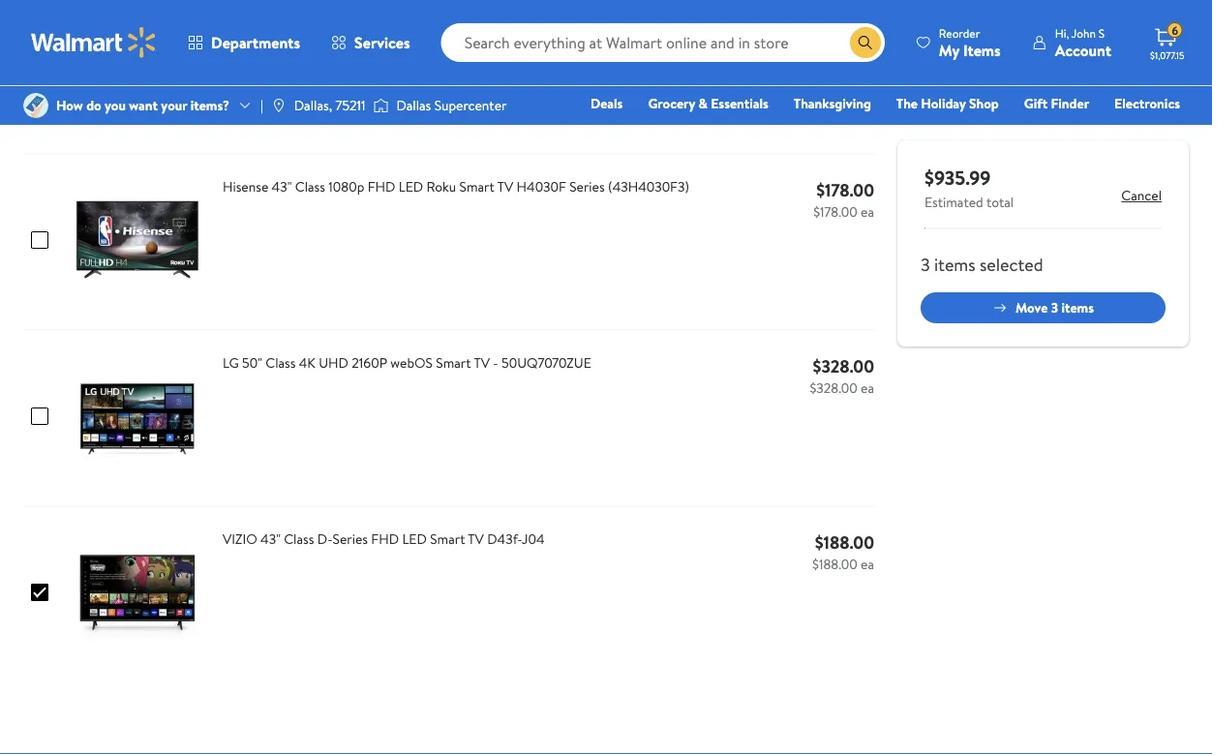 Task type: locate. For each thing, give the bounding box(es) containing it.
0 horizontal spatial items
[[934, 253, 976, 277]]

43" right hisense
[[272, 177, 292, 196]]

ea inside $188.00 $188.00 ea
[[861, 555, 874, 574]]

0 vertical spatial series
[[569, 177, 605, 196]]

ea inside $178.00 $178.00 ea
[[861, 202, 874, 221]]

VIZIO 43" Class D-Series FHD LED Smart TV D43f-J04 checkbox
[[31, 584, 48, 602]]

tv for $188.00
[[468, 530, 484, 549]]

series
[[569, 177, 605, 196], [333, 530, 368, 549]]

lg
[[223, 353, 239, 372]]

selected
[[980, 253, 1043, 277]]

items left the selected
[[934, 253, 976, 277]]

reorder
[[939, 25, 980, 41]]

class left 4k
[[266, 353, 296, 372]]

2 horizontal spatial  image
[[373, 96, 389, 115]]

1 ea from the top
[[861, 26, 874, 45]]

ea inside $328.00 $328.00 ea
[[861, 379, 874, 397]]

ea for $168.00
[[861, 26, 874, 45]]

$328.00
[[813, 354, 874, 379], [810, 379, 858, 397]]

smart for $328.00
[[436, 353, 471, 372]]

$168.00 left the search icon
[[812, 26, 858, 45]]

thanksgiving
[[794, 94, 871, 113]]

1080p
[[329, 177, 364, 196]]

0 vertical spatial shop
[[969, 94, 999, 113]]

fhd
[[368, 177, 395, 196], [371, 530, 399, 549]]

fhd right 1080p
[[368, 177, 395, 196]]

0 vertical spatial smart
[[459, 177, 495, 196]]

roku
[[426, 177, 456, 196]]

shop inside electronics toy shop
[[772, 121, 801, 140]]

 image
[[23, 93, 48, 118], [373, 96, 389, 115], [271, 98, 286, 113]]

fashion
[[887, 121, 932, 140]]

deals
[[591, 94, 623, 113]]

d43f-
[[487, 530, 522, 549]]

smart right roku
[[459, 177, 495, 196]]

dallas
[[396, 96, 431, 115]]

1 horizontal spatial series
[[569, 177, 605, 196]]

0 vertical spatial items
[[934, 253, 976, 277]]

-
[[493, 353, 498, 372]]

$178.00
[[816, 178, 874, 202], [814, 202, 858, 221]]

$1,077.15
[[1150, 48, 1185, 61]]

50uq7070zue
[[502, 353, 591, 372]]

 image right 75211 at the left of the page
[[373, 96, 389, 115]]

tv left -
[[474, 353, 490, 372]]

 image for dallas supercenter
[[373, 96, 389, 115]]

smart
[[459, 177, 495, 196], [436, 353, 471, 372], [430, 530, 465, 549]]

1 horizontal spatial shop
[[969, 94, 999, 113]]

items?
[[190, 96, 229, 115]]

deals link
[[582, 93, 632, 114]]

1 vertical spatial smart
[[436, 353, 471, 372]]

walmart+ link
[[1114, 120, 1189, 141]]

class
[[295, 177, 325, 196], [266, 353, 296, 372], [284, 530, 314, 549]]

tv for $178.00
[[497, 177, 513, 196]]

|
[[260, 96, 263, 115]]

debit
[[1064, 121, 1097, 140]]

 image right |
[[271, 98, 286, 113]]

1 horizontal spatial items
[[1062, 298, 1094, 317]]

LG 50" Class 4K UHD 2160P webOS Smart TV - 50UQ7070ZUE checkbox
[[31, 408, 48, 426]]

ea
[[861, 26, 874, 45], [861, 202, 874, 221], [861, 379, 874, 397], [861, 555, 874, 574]]

3 items selected status
[[921, 229, 1043, 292]]

toy
[[749, 121, 768, 140]]

hi,
[[1055, 25, 1069, 41]]

shop for holiday
[[969, 94, 999, 113]]

0 vertical spatial class
[[295, 177, 325, 196]]

3
[[921, 253, 930, 277], [1051, 298, 1058, 317]]

$168.00 $168.00 ea
[[812, 2, 874, 45]]

1 vertical spatial shop
[[772, 121, 801, 140]]

shop up 'registry' link
[[969, 94, 999, 113]]

2 vertical spatial smart
[[430, 530, 465, 549]]

0 vertical spatial tv
[[497, 177, 513, 196]]

home link
[[818, 120, 871, 141]]

my
[[939, 39, 960, 61]]

how
[[56, 96, 83, 115]]

vizio 43" class d-series fhd led smart tv d43f-j04
[[223, 530, 545, 549]]

tv left 'd43f-'
[[468, 530, 484, 549]]

account
[[1055, 39, 1112, 61]]

d-
[[317, 530, 333, 549]]

2160p
[[352, 353, 387, 372]]

registry link
[[949, 120, 1015, 141]]

holiday
[[921, 94, 966, 113]]

 image left how
[[23, 93, 48, 118]]

tv for $328.00
[[474, 353, 490, 372]]

4 ea from the top
[[861, 555, 874, 574]]

smart right webos
[[436, 353, 471, 372]]

2 vertical spatial tv
[[468, 530, 484, 549]]

class left d- at the bottom of page
[[284, 530, 314, 549]]

items inside button
[[1062, 298, 1094, 317]]

43" right vizio
[[261, 530, 281, 549]]

1 vertical spatial tv
[[474, 353, 490, 372]]

43"
[[272, 177, 292, 196], [261, 530, 281, 549]]

1 horizontal spatial 3
[[1051, 298, 1058, 317]]

1 vertical spatial items
[[1062, 298, 1094, 317]]

dallas supercenter
[[396, 96, 507, 115]]

1 vertical spatial 3
[[1051, 298, 1058, 317]]

1 vertical spatial 43"
[[261, 530, 281, 549]]

fashion link
[[879, 120, 941, 141]]

reorder my items
[[939, 25, 1001, 61]]

$328.00 $328.00 ea
[[810, 354, 874, 397]]

electronics
[[1115, 94, 1180, 113]]

led right d- at the bottom of page
[[402, 530, 427, 549]]

led
[[399, 177, 423, 196], [402, 530, 427, 549]]

items inside status
[[934, 253, 976, 277]]

Hisense 43" Class 1080p FHD LED Roku Smart TV H4030F Series (43H4030F3) checkbox
[[31, 232, 48, 249]]

total
[[987, 193, 1014, 212]]

6
[[1172, 22, 1178, 38]]

0 vertical spatial 43"
[[272, 177, 292, 196]]

0 vertical spatial 3
[[921, 253, 930, 277]]

0 vertical spatial fhd
[[368, 177, 395, 196]]

you
[[105, 96, 126, 115]]

smart left 'd43f-'
[[430, 530, 465, 549]]

one debit link
[[1023, 120, 1106, 141]]

0 horizontal spatial 3
[[921, 253, 930, 277]]

the
[[896, 94, 918, 113]]

0 horizontal spatial  image
[[23, 93, 48, 118]]

VIZIO 40" Class D-Series FHD LED Smart TV D40f-J09 checkbox
[[31, 56, 48, 73]]

grocery
[[648, 94, 695, 113]]

tv left h4030f
[[497, 177, 513, 196]]

3 right "move"
[[1051, 298, 1058, 317]]

class left 1080p
[[295, 177, 325, 196]]

ea inside $168.00 $168.00 ea
[[861, 26, 874, 45]]

fhd right d- at the bottom of page
[[371, 530, 399, 549]]

0 horizontal spatial shop
[[772, 121, 801, 140]]

Walmart Site-Wide search field
[[441, 23, 885, 62]]

departments button
[[172, 19, 316, 66]]

3 down the estimated
[[921, 253, 930, 277]]

items
[[934, 253, 976, 277], [1062, 298, 1094, 317]]

3 ea from the top
[[861, 379, 874, 397]]

thanksgiving link
[[785, 93, 880, 114]]

shop
[[969, 94, 999, 113], [772, 121, 801, 140]]

walmart image
[[31, 27, 157, 58]]

led left roku
[[399, 177, 423, 196]]

the holiday shop
[[896, 94, 999, 113]]

2 ea from the top
[[861, 202, 874, 221]]

shop right toy
[[772, 121, 801, 140]]

0 horizontal spatial series
[[333, 530, 368, 549]]

1 horizontal spatial  image
[[271, 98, 286, 113]]

ea for $178.00
[[861, 202, 874, 221]]

ea for $188.00
[[861, 555, 874, 574]]

1 vertical spatial series
[[333, 530, 368, 549]]

items right "move"
[[1062, 298, 1094, 317]]

2 vertical spatial class
[[284, 530, 314, 549]]

shop for toy
[[772, 121, 801, 140]]

1 vertical spatial class
[[266, 353, 296, 372]]



Task type: vqa. For each thing, say whether or not it's contained in the screenshot.
Its
no



Task type: describe. For each thing, give the bounding box(es) containing it.
43" for $188.00
[[261, 530, 281, 549]]

class for $328.00
[[266, 353, 296, 372]]

class for $178.00
[[295, 177, 325, 196]]

estimated
[[925, 193, 984, 212]]

services
[[354, 32, 410, 53]]

3 items selected
[[921, 253, 1043, 277]]

1 vertical spatial fhd
[[371, 530, 399, 549]]

 image for how do you want your items?
[[23, 93, 48, 118]]

toy shop link
[[740, 120, 810, 141]]

 image for dallas, 75211
[[271, 98, 286, 113]]

hisense 43" class 1080p fhd led roku smart tv h4030f series (43h4030f3)
[[223, 177, 689, 196]]

hisense
[[223, 177, 268, 196]]

hi, john s account
[[1055, 25, 1112, 61]]

h4030f
[[517, 177, 566, 196]]

1 vertical spatial led
[[402, 530, 427, 549]]

s
[[1099, 25, 1105, 41]]

75211
[[335, 96, 365, 115]]

lg 50" class 4k uhd 2160p webos smart tv - 50uq7070zue
[[223, 353, 591, 372]]

3 inside button
[[1051, 298, 1058, 317]]

your
[[161, 96, 187, 115]]

search icon image
[[858, 35, 873, 50]]

finder
[[1051, 94, 1089, 113]]

dallas, 75211
[[294, 96, 365, 115]]

$168.00 up the search icon
[[815, 2, 874, 26]]

43" for $178.00
[[272, 177, 292, 196]]

gift
[[1024, 94, 1048, 113]]

class for $188.00
[[284, 530, 314, 549]]

the holiday shop link
[[888, 93, 1008, 114]]

3 inside status
[[921, 253, 930, 277]]

do
[[86, 96, 101, 115]]

$935.99
[[925, 164, 991, 191]]

uhd
[[319, 353, 349, 372]]

cancel
[[1122, 186, 1162, 205]]

$188.00 $188.00 ea
[[812, 531, 874, 574]]

ea for $328.00
[[861, 379, 874, 397]]

Search search field
[[441, 23, 885, 62]]

smart for $178.00
[[459, 177, 495, 196]]

0 vertical spatial led
[[399, 177, 423, 196]]

walmart+
[[1123, 121, 1180, 140]]

items
[[963, 39, 1001, 61]]

cancel button
[[1118, 164, 1166, 228]]

move 3 items
[[1016, 298, 1094, 317]]

grocery & essentials
[[648, 94, 769, 113]]

move
[[1016, 298, 1048, 317]]

gift finder link
[[1015, 93, 1098, 114]]

essentials
[[711, 94, 769, 113]]

smart for $188.00
[[430, 530, 465, 549]]

gift finder
[[1024, 94, 1089, 113]]

webos
[[390, 353, 433, 372]]

&
[[699, 94, 708, 113]]

one
[[1032, 121, 1061, 140]]

j04
[[522, 530, 545, 549]]

dallas,
[[294, 96, 332, 115]]

one debit
[[1032, 121, 1097, 140]]

electronics toy shop
[[749, 94, 1180, 140]]

supercenter
[[434, 96, 507, 115]]

want
[[129, 96, 158, 115]]

grocery & essentials link
[[639, 93, 777, 114]]

50"
[[242, 353, 262, 372]]

john
[[1072, 25, 1096, 41]]

vizio
[[223, 530, 257, 549]]

electronics link
[[1106, 93, 1189, 114]]

registry
[[957, 121, 1007, 140]]

home
[[827, 121, 862, 140]]

services button
[[316, 19, 426, 66]]

4k
[[299, 353, 315, 372]]

how do you want your items?
[[56, 96, 229, 115]]

departments
[[211, 32, 300, 53]]

move 3 items button
[[921, 292, 1166, 323]]

$178.00 $178.00 ea
[[814, 178, 874, 221]]

(43h4030f3)
[[608, 177, 689, 196]]

$935.99 estimated total
[[925, 164, 1014, 212]]



